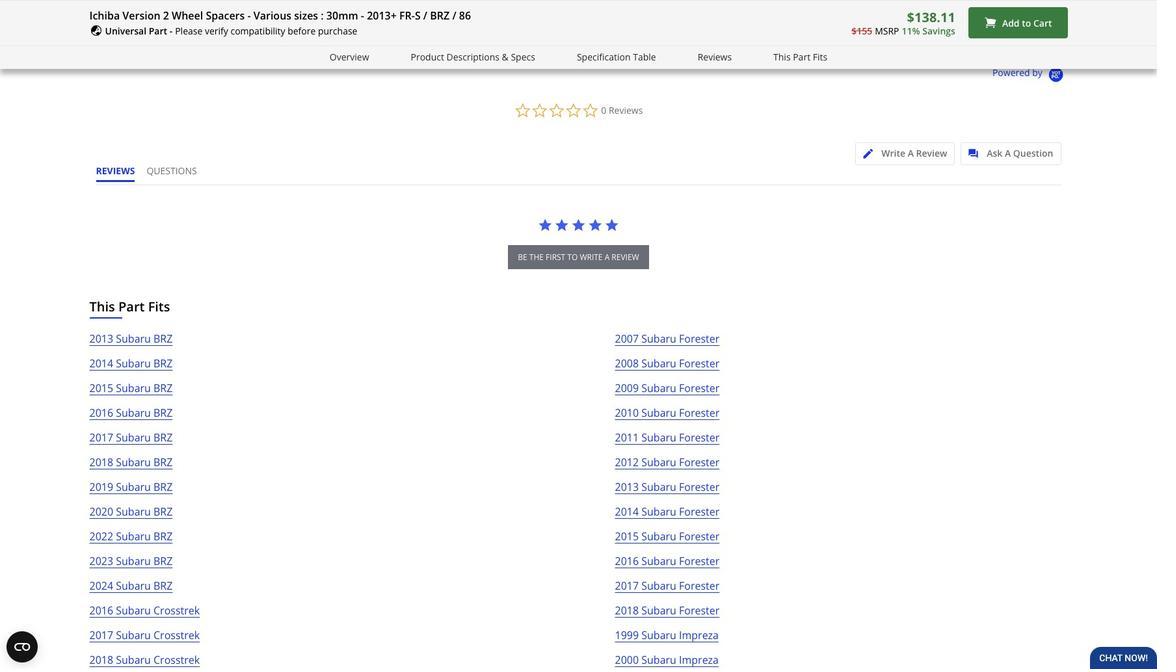 Task type: locate. For each thing, give the bounding box(es) containing it.
1 horizontal spatial part
[[149, 25, 167, 37]]

/ left 86
[[452, 8, 457, 23]]

fits down 1 total reviews element at the top right of page
[[813, 51, 828, 63]]

0 horizontal spatial ...
[[1004, 6, 1011, 18]]

0 horizontal spatial (7)
[[173, 18, 182, 29]]

forester up 2008 subaru forester
[[679, 332, 720, 346]]

2016 for 2016 subaru brz
[[89, 406, 113, 420]]

star image down back...
[[269, 19, 279, 29]]

0 vertical spatial to
[[1022, 17, 1032, 29]]

2013 for 2013 subaru forester
[[615, 480, 639, 495]]

subaru for 2017 subaru crosstrek
[[116, 629, 151, 643]]

... right 'guards'
[[1106, 6, 1112, 18]]

2 a from the left
[[1005, 147, 1011, 159]]

subaru down "2009 subaru forester" link
[[642, 406, 677, 420]]

2014 down 2013 subaru brz link
[[89, 357, 113, 371]]

add to cart button
[[969, 7, 1068, 39]]

1 forester from the top
[[679, 332, 720, 346]]

0 horizontal spatial 2015
[[89, 381, 113, 396]]

2018
[[89, 456, 113, 470], [615, 604, 639, 618], [89, 653, 113, 668]]

2013 down 2012
[[615, 480, 639, 495]]

2017 down 2016 subaru forester link
[[615, 579, 639, 593]]

3 total reviews element
[[873, 18, 977, 29]]

2015 down "2014 subaru forester" link on the bottom
[[615, 530, 639, 544]]

subaru down 2007 subaru forester link
[[642, 357, 677, 371]]

1 horizontal spatial this part fits
[[774, 51, 828, 63]]

subaru for 2015 subaru brz
[[116, 381, 151, 396]]

0 horizontal spatial this part fits
[[89, 298, 170, 316]]

2 oil from the left
[[426, 6, 436, 18]]

a right write in the top of the page
[[908, 147, 914, 159]]

- left please at the left top of the page
[[170, 25, 173, 37]]

0 horizontal spatial reviews
[[609, 104, 643, 117]]

0 horizontal spatial /
[[423, 8, 428, 23]]

2014 subaru brz link
[[89, 355, 173, 380]]

1 vertical spatial to
[[568, 252, 578, 263]]

1 vertical spatial 2013
[[615, 480, 639, 495]]

oe
[[1018, 6, 1030, 18]]

2011 subaru forester link
[[615, 429, 720, 454]]

brz for 2022 subaru brz
[[154, 530, 173, 544]]

2000
[[615, 653, 639, 668]]

oil right s
[[426, 6, 436, 18]]

2017
[[89, 431, 113, 445], [615, 579, 639, 593], [89, 629, 113, 643]]

2016 subaru crosstrek link
[[89, 603, 200, 627]]

impreza for 2000 subaru impreza
[[679, 653, 719, 668]]

impreza
[[679, 629, 719, 643], [679, 653, 719, 668]]

2013 up the 2014 subaru brz
[[89, 332, 113, 346]]

a
[[908, 147, 914, 159], [1005, 147, 1011, 159]]

part down 1 total reviews element at the top right of page
[[793, 51, 811, 63]]

2011
[[615, 431, 639, 445]]

2017 for 2017 subaru brz
[[89, 431, 113, 445]]

forester inside 'link'
[[679, 406, 720, 420]]

1 horizontal spatial to
[[1022, 17, 1032, 29]]

oil left "drain"
[[335, 6, 346, 18]]

part up the 2013 subaru brz
[[118, 298, 145, 316]]

forester down 2013 subaru forester link
[[679, 505, 720, 519]]

1 horizontal spatial 2014
[[615, 505, 639, 519]]

a for write
[[908, 147, 914, 159]]

2 vertical spatial 2018
[[89, 653, 113, 668]]

0 vertical spatial 2018
[[89, 456, 113, 470]]

subaru inside 'link'
[[642, 406, 677, 420]]

subaru down the 2010 subaru forester 'link'
[[642, 431, 677, 445]]

2016 down 2015 subaru brz link
[[89, 406, 113, 420]]

(7) for expreme
[[173, 18, 182, 29]]

forester for 2013 subaru forester
[[679, 480, 720, 495]]

2008
[[615, 357, 639, 371]]

10 forester from the top
[[679, 554, 720, 569]]

subaru up 2008 subaru forester
[[642, 332, 677, 346]]

subaru down 2017 subaru crosstrek link
[[116, 653, 151, 668]]

tomei expreme ti titantium cat-back... link
[[125, 0, 279, 18]]

2013 for 2013 subaru brz
[[89, 332, 113, 346]]

this up the 2013 subaru brz
[[89, 298, 115, 316]]

star image down style
[[1037, 19, 1046, 29]]

2018 subaru brz link
[[89, 454, 173, 479]]

subaru down 2018 subaru brz link
[[116, 480, 151, 495]]

2016 for 2016 subaru forester
[[615, 554, 639, 569]]

subaru down "2014 subaru forester" link on the bottom
[[642, 530, 677, 544]]

0 horizontal spatial a
[[908, 147, 914, 159]]

2017 for 2017 subaru forester
[[615, 579, 639, 593]]

1 horizontal spatial this
[[774, 51, 791, 63]]

a inside ask a question dropdown button
[[1005, 147, 1011, 159]]

0 horizontal spatial 2013
[[89, 332, 113, 346]]

brz for 2013 subaru brz
[[154, 332, 173, 346]]

subaru down the 2019 subaru brz link
[[116, 505, 151, 519]]

subaru for 2007 subaru forester
[[642, 332, 677, 346]]

subaru down 2008 subaru forester link
[[642, 381, 677, 396]]

0 vertical spatial 2017
[[89, 431, 113, 445]]

1 horizontal spatial 7 total reviews element
[[249, 18, 353, 29]]

reviews link
[[698, 50, 732, 65]]

2007
[[615, 332, 639, 346]]

2009 subaru forester
[[615, 381, 720, 396]]

subaru down 2013 subaru brz link
[[116, 357, 151, 371]]

tab list
[[96, 165, 209, 185]]

2010
[[615, 406, 639, 420]]

1 / from the left
[[423, 8, 428, 23]]

0 vertical spatial 2014
[[89, 357, 113, 371]]

11 forester from the top
[[679, 579, 720, 593]]

...
[[1004, 6, 1011, 18], [1106, 6, 1112, 18]]

0 vertical spatial impreza
[[679, 629, 719, 643]]

subaru left oem
[[374, 6, 402, 18]]

1 vertical spatial fits
[[148, 298, 170, 316]]

0 vertical spatial part
[[149, 25, 167, 37]]

forester for 2007 subaru forester
[[679, 332, 720, 346]]

to
[[1022, 17, 1032, 29], [568, 252, 578, 263]]

2012
[[615, 456, 639, 470]]

subaru for 2024 subaru brz
[[116, 579, 151, 593]]

8 total reviews element
[[374, 18, 478, 29]]

subaru down 2013 subaru forester link
[[642, 505, 677, 519]]

star image down koyo
[[873, 19, 883, 29]]

impreza down 2018 subaru forester link
[[679, 629, 719, 643]]

0 vertical spatial this
[[774, 51, 791, 63]]

86
[[459, 8, 471, 23]]

savings
[[923, 25, 956, 37]]

2022 subaru brz link
[[89, 528, 173, 553]]

0 horizontal spatial fits
[[148, 298, 170, 316]]

0 horizontal spatial to
[[568, 252, 578, 263]]

subaru down 2016 subaru crosstrek link
[[116, 629, 151, 643]]

forester down 2015 subaru forester link
[[679, 554, 720, 569]]

2018 up "2019"
[[89, 456, 113, 470]]

(7) right 2
[[173, 18, 182, 29]]

subaru for 2011 subaru forester
[[642, 431, 677, 445]]

2 (7) from the left
[[298, 18, 307, 29]]

forester down 2008 subaru forester link
[[679, 381, 720, 396]]

filter
[[439, 6, 459, 18]]

this part fits down 1 total reviews element at the top right of page
[[774, 51, 828, 63]]

subaru up the 2014 subaru brz
[[116, 332, 151, 346]]

2013
[[89, 332, 113, 346], [615, 480, 639, 495]]

descriptions
[[447, 51, 500, 63]]

olm
[[997, 6, 1016, 18]]

4 forester from the top
[[679, 406, 720, 420]]

ask a question button
[[961, 143, 1062, 165]]

star image up the
[[538, 218, 553, 232]]

1 impreza from the top
[[679, 629, 719, 643]]

(7) left :
[[298, 18, 307, 29]]

subaru for 2018 subaru crosstrek
[[116, 653, 151, 668]]

2018 for 2018 subaru brz
[[89, 456, 113, 470]]

1999
[[615, 629, 639, 643]]

... left oe
[[1004, 6, 1011, 18]]

fumoto
[[249, 6, 280, 18]]

1 vertical spatial this
[[89, 298, 115, 316]]

0 horizontal spatial 2014
[[89, 357, 113, 371]]

forester down the 2010 subaru forester 'link'
[[679, 431, 720, 445]]

subaru for 2018 subaru forester
[[642, 604, 677, 618]]

brz for 2015 subaru brz
[[154, 381, 173, 396]]

0 vertical spatial 2013
[[89, 332, 113, 346]]

2 forester from the top
[[679, 357, 720, 371]]

1 vertical spatial crosstrek
[[154, 629, 200, 643]]

forester down 2011 subaru forester link
[[679, 456, 720, 470]]

part
[[149, 25, 167, 37], [793, 51, 811, 63], [118, 298, 145, 316]]

3 forester from the top
[[679, 381, 720, 396]]

0 horizontal spatial part
[[118, 298, 145, 316]]

2008 subaru forester
[[615, 357, 720, 371]]

forester down 2017 subaru forester link
[[679, 604, 720, 618]]

subaru down 2016 subaru forester link
[[642, 579, 677, 593]]

fits up the 2013 subaru brz
[[148, 298, 170, 316]]

2015 down 2014 subaru brz link
[[89, 381, 113, 396]]

2 7 total reviews element from the left
[[249, 18, 353, 29]]

1 horizontal spatial 2013
[[615, 480, 639, 495]]

1 horizontal spatial a
[[1005, 147, 1011, 159]]

3 crosstrek from the top
[[154, 653, 200, 668]]

review
[[612, 252, 639, 263]]

1 horizontal spatial ...
[[1106, 6, 1112, 18]]

2016 subaru crosstrek
[[89, 604, 200, 618]]

subaru down 2016 subaru brz link
[[116, 431, 151, 445]]

forester for 2014 subaru forester
[[679, 505, 720, 519]]

subaru down 2023 subaru brz link
[[116, 579, 151, 593]]

1 a from the left
[[908, 147, 914, 159]]

9 forester from the top
[[679, 530, 720, 544]]

2015 for 2015 subaru forester
[[615, 530, 639, 544]]

wheel
[[172, 8, 203, 23]]

crosstrek down 2016 subaru crosstrek link
[[154, 629, 200, 643]]

- right 'guards'
[[1103, 6, 1106, 18]]

radiator
[[966, 6, 999, 18]]

subaru down 2017 subaru forester link
[[642, 604, 677, 618]]

2017 down 2016 subaru brz link
[[89, 431, 113, 445]]

2016 down 2024
[[89, 604, 113, 618]]

2 vertical spatial crosstrek
[[154, 653, 200, 668]]

forester down "2014 subaru forester" link on the bottom
[[679, 530, 720, 544]]

subaru down 2020 subaru brz link
[[116, 530, 151, 544]]

be the first to write a review button
[[508, 245, 649, 269]]

review
[[917, 147, 948, 159]]

a right ask
[[1005, 147, 1011, 159]]

product descriptions & specs link
[[411, 50, 535, 65]]

1 vertical spatial impreza
[[679, 653, 719, 668]]

2015 subaru brz
[[89, 381, 173, 396]]

2016 for 2016 subaru crosstrek
[[89, 604, 113, 618]]

forester down 2016 subaru forester link
[[679, 579, 720, 593]]

subaru for 2019 subaru brz
[[116, 480, 151, 495]]

write no frame image
[[864, 149, 880, 159]]

first
[[546, 252, 566, 263]]

2015
[[89, 381, 113, 396], [615, 530, 639, 544]]

12 forester from the top
[[679, 604, 720, 618]]

various
[[254, 8, 292, 23]]

star image down valve...
[[394, 19, 403, 29]]

subaru for 2008 subaru forester
[[642, 357, 677, 371]]

0 vertical spatial 2016
[[89, 406, 113, 420]]

1 vertical spatial part
[[793, 51, 811, 63]]

s
[[415, 8, 421, 23]]

star image
[[154, 19, 164, 29], [259, 19, 269, 29], [269, 19, 279, 29], [279, 19, 288, 29], [394, 19, 403, 29], [873, 19, 883, 29], [912, 19, 922, 29], [1007, 19, 1017, 29], [1017, 19, 1027, 29], [1037, 19, 1046, 29], [538, 218, 553, 232], [572, 218, 586, 232], [605, 218, 619, 232]]

subaru down 2015 subaru brz link
[[116, 406, 151, 420]]

5 forester from the top
[[679, 431, 720, 445]]

specification table
[[577, 51, 656, 63]]

2010 subaru forester
[[615, 406, 720, 420]]

2000 subaru impreza link
[[615, 652, 719, 670]]

subaru for 2000 subaru impreza
[[642, 653, 677, 668]]

write a review button
[[856, 143, 955, 165]]

0 horizontal spatial 7 total reviews element
[[125, 18, 229, 29]]

2 vertical spatial 2017
[[89, 629, 113, 643]]

forester for 2010 subaru forester
[[679, 406, 720, 420]]

2 ... from the left
[[1106, 6, 1112, 18]]

1 vertical spatial 2018
[[615, 604, 639, 618]]

star image up a
[[605, 218, 619, 232]]

2 impreza from the top
[[679, 653, 719, 668]]

0 vertical spatial reviews
[[698, 51, 732, 63]]

impreza down "1999 subaru impreza" link
[[679, 653, 719, 668]]

2 vertical spatial 2016
[[89, 604, 113, 618]]

brz for 2024 subaru brz
[[154, 579, 173, 593]]

11%
[[902, 25, 920, 37]]

forester for 2016 subaru forester
[[679, 554, 720, 569]]

0 vertical spatial 2015
[[89, 381, 113, 396]]

1 vertical spatial 2015
[[615, 530, 639, 544]]

/ right s
[[423, 8, 428, 23]]

1 horizontal spatial /
[[452, 8, 457, 23]]

0 horizontal spatial this
[[89, 298, 115, 316]]

subaru down 2015 subaru forester link
[[642, 554, 677, 569]]

universal part - please verify compatibility before purchase
[[105, 25, 358, 37]]

2018 up 1999
[[615, 604, 639, 618]]

forester for 2017 subaru forester
[[679, 579, 720, 593]]

forester for 2015 subaru forester
[[679, 530, 720, 544]]

be the first to write a review
[[518, 252, 639, 263]]

brz for 2023 subaru brz
[[154, 554, 173, 569]]

crosstrek up 2017 subaru crosstrek
[[154, 604, 200, 618]]

aluminum
[[895, 6, 935, 18]]

brz for 2020 subaru brz
[[154, 505, 173, 519]]

1 (7) from the left
[[173, 18, 182, 29]]

1 7 total reviews element from the left
[[125, 18, 229, 29]]

2014 for 2014 subaru brz
[[89, 357, 113, 371]]

1 horizontal spatial oil
[[426, 6, 436, 18]]

back...
[[254, 6, 279, 18]]

1 vertical spatial 2016
[[615, 554, 639, 569]]

star image
[[125, 19, 134, 29], [134, 19, 144, 29], [144, 19, 154, 29], [164, 19, 173, 29], [249, 19, 259, 29], [288, 19, 298, 29], [374, 19, 384, 29], [384, 19, 394, 29], [403, 19, 413, 29], [413, 19, 423, 29], [883, 19, 892, 29], [892, 19, 902, 29], [902, 19, 912, 29], [997, 19, 1007, 29], [1027, 19, 1037, 29], [555, 218, 569, 232], [588, 218, 603, 232]]

subaru for 2023 subaru brz
[[116, 554, 151, 569]]

crosstrek down 2017 subaru crosstrek link
[[154, 653, 200, 668]]

2014 down 2013 subaru forester link
[[615, 505, 639, 519]]

crosstrek for 2016 subaru crosstrek
[[154, 604, 200, 618]]

universal
[[105, 25, 146, 37]]

2019 subaru brz
[[89, 480, 173, 495]]

2017 down 2016 subaru crosstrek link
[[89, 629, 113, 643]]

this part fits
[[774, 51, 828, 63], [89, 298, 170, 316]]

7 forester from the top
[[679, 480, 720, 495]]

forester for 2008 subaru forester
[[679, 357, 720, 371]]

subaru for 2016 subaru brz
[[116, 406, 151, 420]]

subaru down 2018 subaru forester link
[[642, 629, 677, 643]]

forester down "2009 subaru forester" link
[[679, 406, 720, 420]]

a inside write a review dropdown button
[[908, 147, 914, 159]]

2018 down 2017 subaru crosstrek link
[[89, 653, 113, 668]]

subaru down 2017 subaru brz link
[[116, 456, 151, 470]]

0 vertical spatial fits
[[813, 51, 828, 63]]

0 vertical spatial this part fits
[[774, 51, 828, 63]]

1 vertical spatial 2014
[[615, 505, 639, 519]]

subaru down 2014 subaru brz link
[[116, 381, 151, 396]]

forester down 2012 subaru forester link
[[679, 480, 720, 495]]

to right first
[[568, 252, 578, 263]]

0 vertical spatial crosstrek
[[154, 604, 200, 618]]

subaru down "1999 subaru impreza" link
[[642, 653, 677, 668]]

-
[[461, 6, 463, 18], [1001, 6, 1004, 18], [1103, 6, 1106, 18], [248, 8, 251, 23], [361, 8, 364, 23], [170, 25, 173, 37]]

1 crosstrek from the top
[[154, 604, 200, 618]]

subaru down '2022 subaru brz' link
[[116, 554, 151, 569]]

7 total reviews element
[[125, 18, 229, 29], [249, 18, 353, 29]]

olm oe style rain guards -... link
[[997, 0, 1112, 18]]

to right add
[[1022, 17, 1032, 29]]

this down 1 total reviews element at the top right of page
[[774, 51, 791, 63]]

1 horizontal spatial (7)
[[298, 18, 307, 29]]

2020 subaru brz
[[89, 505, 173, 519]]

part down 2
[[149, 25, 167, 37]]

forester for 2018 subaru forester
[[679, 604, 720, 618]]

- left back...
[[248, 8, 251, 23]]

$155
[[852, 25, 873, 37]]

before
[[288, 25, 316, 37]]

- right radiator
[[1001, 6, 1004, 18]]

subaru for 2016 subaru crosstrek
[[116, 604, 151, 618]]

to inside button
[[1022, 17, 1032, 29]]

star image down expreme
[[154, 19, 164, 29]]

8 forester from the top
[[679, 505, 720, 519]]

1 horizontal spatial 2015
[[615, 530, 639, 544]]

star image down quick at the top of the page
[[279, 19, 288, 29]]

2018 subaru brz
[[89, 456, 173, 470]]

forester for 2011 subaru forester
[[679, 431, 720, 445]]

1 vertical spatial 2017
[[615, 579, 639, 593]]

subaru down 2012 subaru forester link
[[642, 480, 677, 495]]

2024
[[89, 579, 113, 593]]

1 horizontal spatial reviews
[[698, 51, 732, 63]]

forester for 2012 subaru forester
[[679, 456, 720, 470]]

1 vertical spatial reviews
[[609, 104, 643, 117]]

0 horizontal spatial oil
[[335, 6, 346, 18]]

subaru down '2024 subaru brz' link
[[116, 604, 151, 618]]

6 forester from the top
[[679, 456, 720, 470]]

2019 subaru brz link
[[89, 479, 173, 504]]

/
[[423, 8, 428, 23], [452, 8, 457, 23]]

2007 subaru forester
[[615, 332, 720, 346]]

this part fits up the 2013 subaru brz
[[89, 298, 170, 316]]

2016 down 2015 subaru forester link
[[615, 554, 639, 569]]

2016 subaru forester link
[[615, 553, 720, 578]]

brz for 2019 subaru brz
[[154, 480, 173, 495]]

2 crosstrek from the top
[[154, 629, 200, 643]]

forester down 2007 subaru forester link
[[679, 357, 720, 371]]

tomei expreme ti titantium cat-back...
[[125, 6, 279, 18]]



Task type: vqa. For each thing, say whether or not it's contained in the screenshot.
17 at the left
no



Task type: describe. For each thing, give the bounding box(es) containing it.
powered
[[993, 67, 1030, 79]]

(7) for quick
[[298, 18, 307, 29]]

2 total reviews element
[[997, 18, 1102, 29]]

brz for 2014 subaru brz
[[154, 357, 173, 371]]

cart
[[1034, 17, 1052, 29]]

0
[[601, 104, 607, 117]]

2012 subaru forester link
[[615, 454, 720, 479]]

quick
[[282, 6, 304, 18]]

2018 for 2018 subaru forester
[[615, 604, 639, 618]]

product descriptions & specs
[[411, 51, 535, 63]]

2014 for 2014 subaru forester
[[615, 505, 639, 519]]

$138.11
[[907, 9, 956, 26]]

1 vertical spatial this part fits
[[89, 298, 170, 316]]

compatibility
[[231, 25, 285, 37]]

1 total reviews element
[[748, 18, 852, 29]]

subaru for 2014 subaru brz
[[116, 357, 151, 371]]

subaru for 2013 subaru forester
[[642, 480, 677, 495]]

- left 2013+
[[361, 8, 364, 23]]

subaru for 2016 subaru forester
[[642, 554, 677, 569]]

msrp
[[875, 25, 900, 37]]

spacers
[[206, 8, 245, 23]]

be
[[518, 252, 528, 263]]

2 / from the left
[[452, 8, 457, 23]]

2 vertical spatial part
[[118, 298, 145, 316]]

fumoto quick engine oil drain valve... link
[[249, 0, 400, 18]]

star image down oe
[[1017, 19, 1027, 29]]

brz for 2017 subaru brz
[[154, 431, 173, 445]]

subaru for 2022 subaru brz
[[116, 530, 151, 544]]

2022
[[89, 530, 113, 544]]

product
[[411, 51, 444, 63]]

verify
[[205, 25, 228, 37]]

subaru for 2010 subaru forester
[[642, 406, 677, 420]]

2 horizontal spatial part
[[793, 51, 811, 63]]

subaru for 2015 subaru forester
[[642, 530, 677, 544]]

2023 subaru brz
[[89, 554, 173, 569]]

overview
[[330, 51, 369, 63]]

2017 for 2017 subaru crosstrek
[[89, 629, 113, 643]]

subaru for 2012 subaru forester
[[642, 456, 677, 470]]

2017 subaru brz
[[89, 431, 173, 445]]

7 total reviews element for quick
[[249, 18, 353, 29]]

impreza for 1999 subaru impreza
[[679, 629, 719, 643]]

crosstrek for 2017 subaru crosstrek
[[154, 629, 200, 643]]

olm oe style rain guards -...
[[997, 6, 1112, 18]]

subaru for 2009 subaru forester
[[642, 381, 677, 396]]

2018 subaru forester
[[615, 604, 720, 618]]

30mm
[[327, 8, 358, 23]]

to inside button
[[568, 252, 578, 263]]

please
[[175, 25, 203, 37]]

2011 subaru forester
[[615, 431, 720, 445]]

crosstrek for 2018 subaru crosstrek
[[154, 653, 200, 668]]

2014 subaru brz
[[89, 357, 173, 371]]

rain
[[1053, 6, 1070, 18]]

add
[[1003, 17, 1020, 29]]

a
[[605, 252, 610, 263]]

by
[[1033, 67, 1043, 79]]

2017 subaru brz link
[[89, 429, 173, 454]]

2015 subaru forester link
[[615, 528, 720, 553]]

ask
[[987, 147, 1003, 159]]

brz for 2018 subaru brz
[[154, 456, 173, 470]]

a for ask
[[1005, 147, 1011, 159]]

subaru for 2014 subaru forester
[[642, 505, 677, 519]]

titantium
[[198, 6, 236, 18]]

guards
[[1072, 6, 1101, 18]]

:
[[321, 8, 324, 23]]

subaru oem oil filter - 2015+ wrx link
[[374, 0, 510, 18]]

- right filter
[[461, 6, 463, 18]]

2023 subaru brz link
[[89, 553, 173, 578]]

2024 subaru brz
[[89, 579, 173, 593]]

reviews
[[96, 165, 135, 177]]

2020 subaru brz link
[[89, 504, 173, 528]]

subaru oem oil filter - 2015+ wrx
[[374, 6, 510, 18]]

2013 subaru brz link
[[89, 331, 173, 355]]

version
[[123, 8, 160, 23]]

powered by
[[993, 67, 1045, 79]]

question
[[1014, 147, 1054, 159]]

table
[[633, 51, 656, 63]]

2018 for 2018 subaru crosstrek
[[89, 653, 113, 668]]

2017 subaru crosstrek
[[89, 629, 200, 643]]

engine
[[307, 6, 333, 18]]

subaru for 2018 subaru brz
[[116, 456, 151, 470]]

powered by link
[[993, 67, 1068, 83]]

star image down aluminum
[[912, 19, 922, 29]]

questions
[[147, 165, 197, 177]]

subaru for 2017 subaru forester
[[642, 579, 677, 593]]

open widget image
[[7, 632, 38, 663]]

star image up the be the first to write a review
[[572, 218, 586, 232]]

forester for 2009 subaru forester
[[679, 381, 720, 396]]

2007 subaru forester link
[[615, 331, 720, 355]]

subaru for 2020 subaru brz
[[116, 505, 151, 519]]

ti
[[189, 6, 196, 18]]

write
[[882, 147, 906, 159]]

2019
[[89, 480, 113, 495]]

1 ... from the left
[[1004, 6, 1011, 18]]

1 horizontal spatial fits
[[813, 51, 828, 63]]

ask a question
[[987, 147, 1054, 159]]

tomei
[[125, 6, 149, 18]]

tab list containing reviews
[[96, 165, 209, 185]]

star image down olm
[[1007, 19, 1017, 29]]

fumoto quick engine oil drain valve...
[[249, 6, 400, 18]]

1 oil from the left
[[335, 6, 346, 18]]

2012 subaru forester
[[615, 456, 720, 470]]

2016 subaru brz
[[89, 406, 173, 420]]

dialog image
[[969, 149, 985, 159]]

2024 subaru brz link
[[89, 578, 173, 603]]

2017 subaru forester
[[615, 579, 720, 593]]

2018 subaru crosstrek link
[[89, 652, 200, 670]]

2009 subaru forester link
[[615, 380, 720, 405]]

specification table link
[[577, 50, 656, 65]]

subaru for 2013 subaru brz
[[116, 332, 151, 346]]

7 total reviews element for expreme
[[125, 18, 229, 29]]

star image down fumoto
[[259, 19, 269, 29]]

overview link
[[330, 50, 369, 65]]

2000 subaru impreza
[[615, 653, 719, 668]]

2017 subaru crosstrek link
[[89, 627, 200, 652]]

2020
[[89, 505, 113, 519]]

oem
[[405, 6, 423, 18]]

2014 subaru forester link
[[615, 504, 720, 528]]

the
[[530, 252, 544, 263]]

(2)
[[1046, 18, 1055, 29]]

specification
[[577, 51, 631, 63]]

2015 subaru brz link
[[89, 380, 173, 405]]

2013 subaru forester link
[[615, 479, 720, 504]]

2015 for 2015 subaru brz
[[89, 381, 113, 396]]

2008 subaru forester link
[[615, 355, 720, 380]]

subaru for 1999 subaru impreza
[[642, 629, 677, 643]]

2016 subaru forester
[[615, 554, 720, 569]]

subaru for 2017 subaru brz
[[116, 431, 151, 445]]

brz for 2016 subaru brz
[[154, 406, 173, 420]]

cat-
[[238, 6, 254, 18]]

koyo
[[873, 6, 892, 18]]



